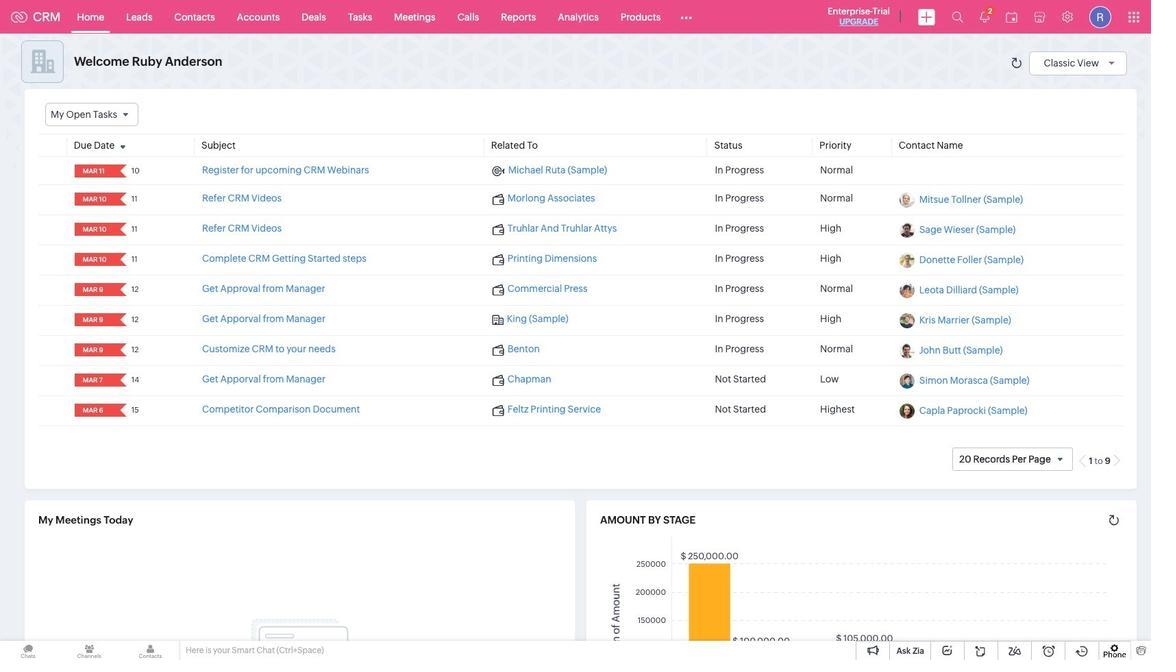 Task type: describe. For each thing, give the bounding box(es) containing it.
Other Modules field
[[672, 6, 701, 28]]

logo image
[[11, 11, 27, 22]]

profile image
[[1090, 6, 1112, 28]]

calendar image
[[1006, 11, 1018, 22]]

create menu image
[[919, 9, 936, 25]]



Task type: locate. For each thing, give the bounding box(es) containing it.
create menu element
[[910, 0, 944, 33]]

chats image
[[0, 641, 56, 660]]

search element
[[944, 0, 972, 34]]

contacts image
[[122, 641, 179, 660]]

search image
[[952, 11, 964, 23]]

signals element
[[972, 0, 998, 34]]

channels image
[[61, 641, 117, 660]]

profile element
[[1082, 0, 1120, 33]]

None field
[[45, 103, 139, 126], [79, 165, 111, 178], [79, 193, 111, 206], [79, 223, 111, 236], [79, 253, 111, 266], [79, 283, 111, 296], [79, 313, 111, 326], [79, 344, 111, 357], [79, 374, 111, 387], [79, 404, 111, 417], [45, 103, 139, 126], [79, 165, 111, 178], [79, 193, 111, 206], [79, 223, 111, 236], [79, 253, 111, 266], [79, 283, 111, 296], [79, 313, 111, 326], [79, 344, 111, 357], [79, 374, 111, 387], [79, 404, 111, 417]]



Task type: vqa. For each thing, say whether or not it's contained in the screenshot.
Previous Record 'icon'
no



